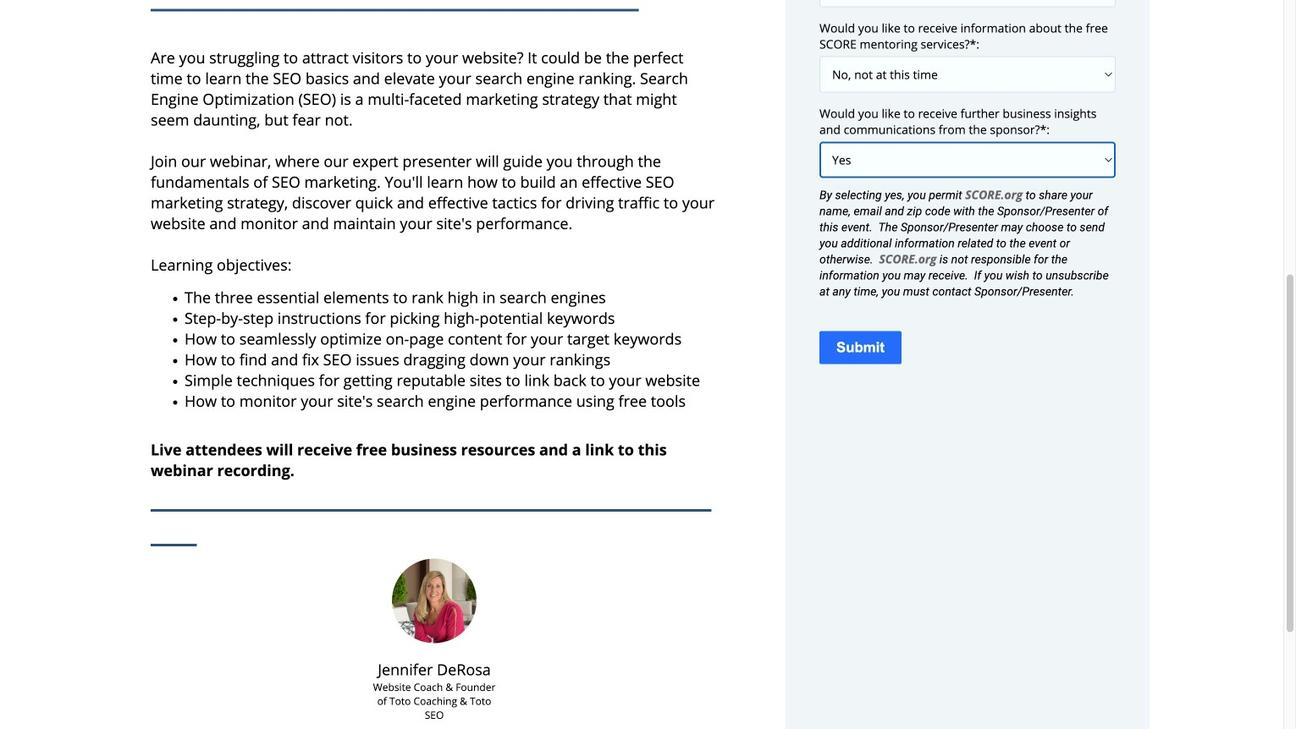 Task type: vqa. For each thing, say whether or not it's contained in the screenshot.
jennifer derosa image
yes



Task type: locate. For each thing, give the bounding box(es) containing it.
jennifer derosa image
[[392, 559, 477, 644]]

None submit
[[820, 331, 902, 364]]



